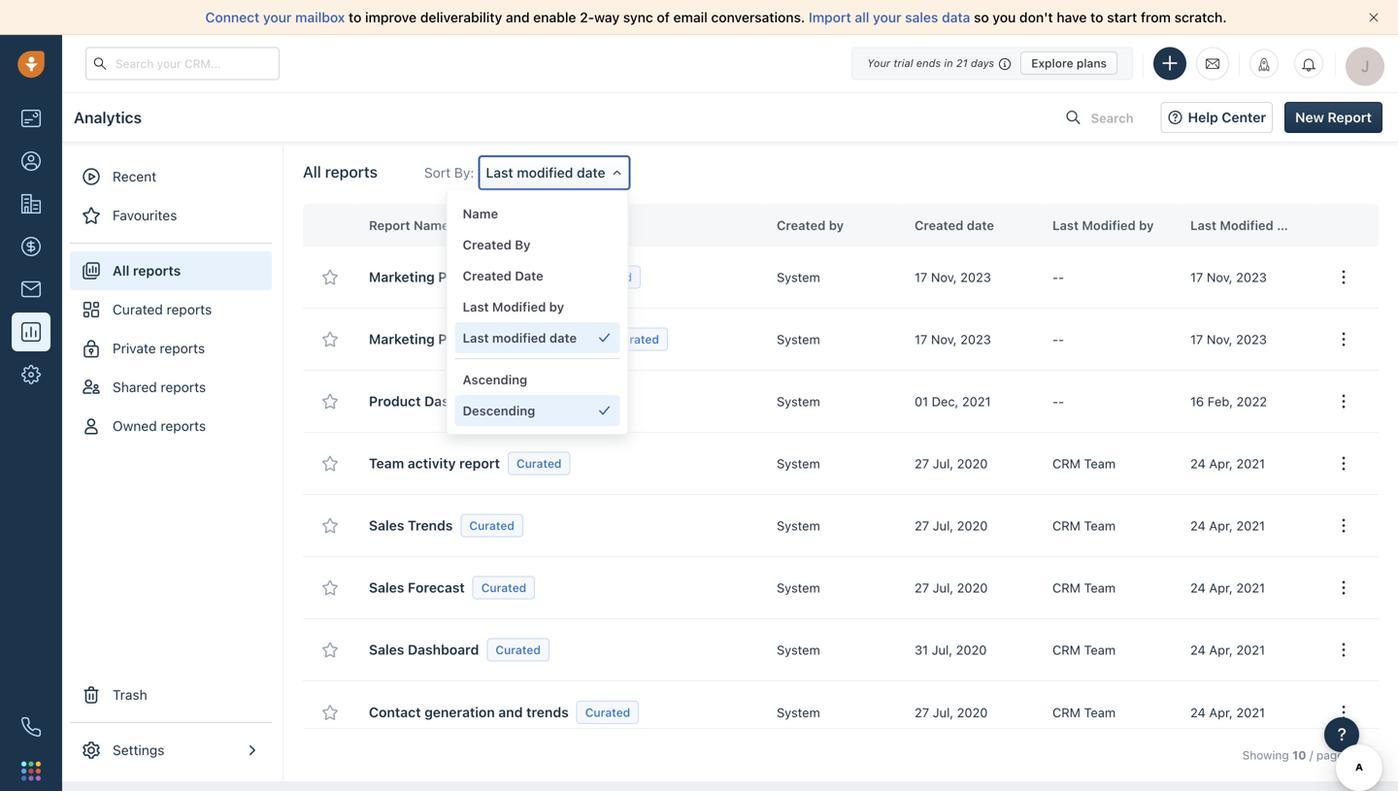 Task type: locate. For each thing, give the bounding box(es) containing it.
0 horizontal spatial to
[[349, 9, 362, 25]]

days
[[971, 57, 995, 69]]

in
[[944, 57, 953, 69]]

phone element
[[12, 708, 51, 747]]

1 horizontal spatial your
[[873, 9, 902, 25]]

close image
[[1369, 13, 1379, 22]]

2 to from the left
[[1091, 9, 1104, 25]]

your
[[263, 9, 292, 25], [873, 9, 902, 25]]

your right 'all'
[[873, 9, 902, 25]]

sales
[[905, 9, 939, 25]]

improve
[[365, 9, 417, 25]]

your left mailbox
[[263, 9, 292, 25]]

phone image
[[21, 718, 41, 737]]

to right mailbox
[[349, 9, 362, 25]]

what's new image
[[1258, 58, 1271, 71]]

and
[[506, 9, 530, 25]]

deliverability
[[420, 9, 502, 25]]

all
[[855, 9, 870, 25]]

1 horizontal spatial to
[[1091, 9, 1104, 25]]

freshworks switcher image
[[21, 762, 41, 781]]

data
[[942, 9, 971, 25]]

to left start at the top right of the page
[[1091, 9, 1104, 25]]

so
[[974, 9, 989, 25]]

2 your from the left
[[873, 9, 902, 25]]

have
[[1057, 9, 1087, 25]]

import
[[809, 9, 852, 25]]

email
[[674, 9, 708, 25]]

your
[[867, 57, 891, 69]]

trial
[[894, 57, 913, 69]]

explore
[[1032, 56, 1074, 70]]

to
[[349, 9, 362, 25], [1091, 9, 1104, 25]]

0 horizontal spatial your
[[263, 9, 292, 25]]

way
[[594, 9, 620, 25]]

ends
[[917, 57, 941, 69]]

import all your sales data link
[[809, 9, 974, 25]]

conversations.
[[711, 9, 805, 25]]

explore plans
[[1032, 56, 1107, 70]]

Search your CRM... text field
[[85, 47, 280, 80]]

connect your mailbox to improve deliverability and enable 2-way sync of email conversations. import all your sales data so you don't have to start from scratch.
[[205, 9, 1227, 25]]



Task type: describe. For each thing, give the bounding box(es) containing it.
you
[[993, 9, 1016, 25]]

2-
[[580, 9, 594, 25]]

send email image
[[1206, 56, 1220, 72]]

connect
[[205, 9, 260, 25]]

scratch.
[[1175, 9, 1227, 25]]

21
[[956, 57, 968, 69]]

sync
[[623, 9, 653, 25]]

1 your from the left
[[263, 9, 292, 25]]

of
[[657, 9, 670, 25]]

start
[[1107, 9, 1138, 25]]

don't
[[1020, 9, 1053, 25]]

from
[[1141, 9, 1171, 25]]

your trial ends in 21 days
[[867, 57, 995, 69]]

explore plans link
[[1021, 51, 1118, 75]]

mailbox
[[295, 9, 345, 25]]

enable
[[533, 9, 576, 25]]

connect your mailbox link
[[205, 9, 349, 25]]

plans
[[1077, 56, 1107, 70]]

1 to from the left
[[349, 9, 362, 25]]



Task type: vqa. For each thing, say whether or not it's contained in the screenshot.
sales
yes



